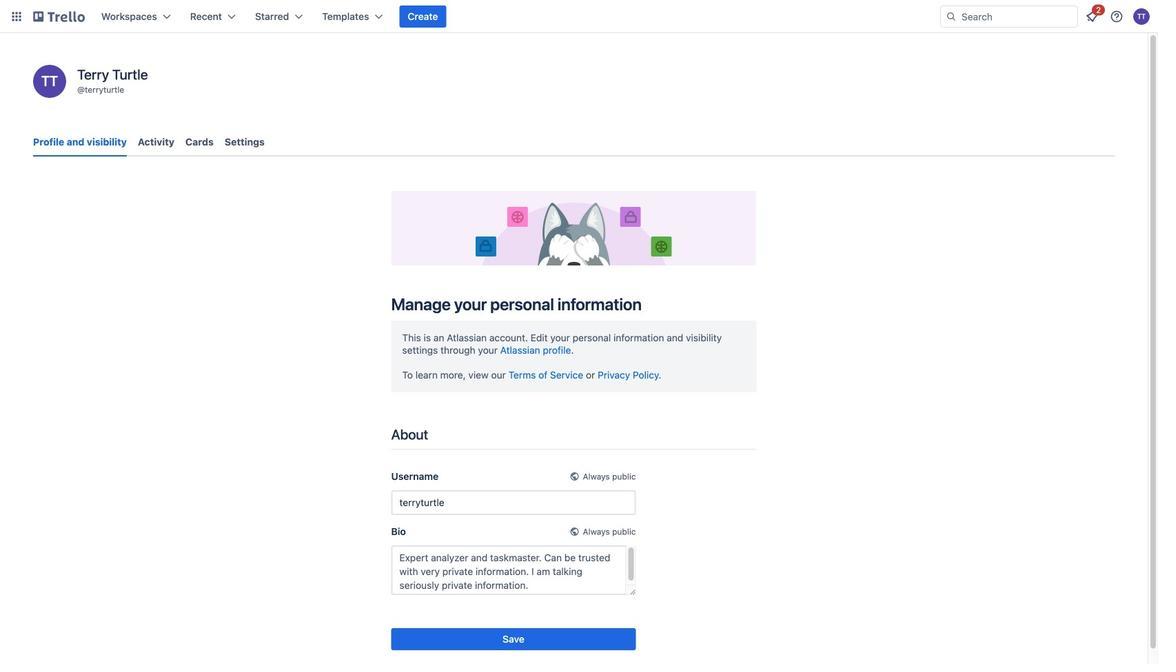 Task type: vqa. For each thing, say whether or not it's contained in the screenshot.
text field
yes



Task type: locate. For each thing, give the bounding box(es) containing it.
terry turtle (terryturtle) image right the open information menu icon
[[1134, 8, 1150, 25]]

None text field
[[391, 490, 636, 515], [391, 545, 636, 595], [391, 490, 636, 515], [391, 545, 636, 595]]

terry turtle (terryturtle) image down back to home image
[[33, 65, 66, 98]]

back to home image
[[33, 6, 85, 28]]

terry turtle (terryturtle) image
[[1134, 8, 1150, 25], [33, 65, 66, 98]]

0 vertical spatial terry turtle (terryturtle) image
[[1134, 8, 1150, 25]]

0 horizontal spatial terry turtle (terryturtle) image
[[33, 65, 66, 98]]

1 vertical spatial terry turtle (terryturtle) image
[[33, 65, 66, 98]]



Task type: describe. For each thing, give the bounding box(es) containing it.
Search field
[[957, 7, 1078, 26]]

search image
[[946, 11, 957, 22]]

open information menu image
[[1110, 10, 1124, 23]]

2 notifications image
[[1084, 8, 1101, 25]]

primary element
[[0, 0, 1158, 33]]

1 horizontal spatial terry turtle (terryturtle) image
[[1134, 8, 1150, 25]]



